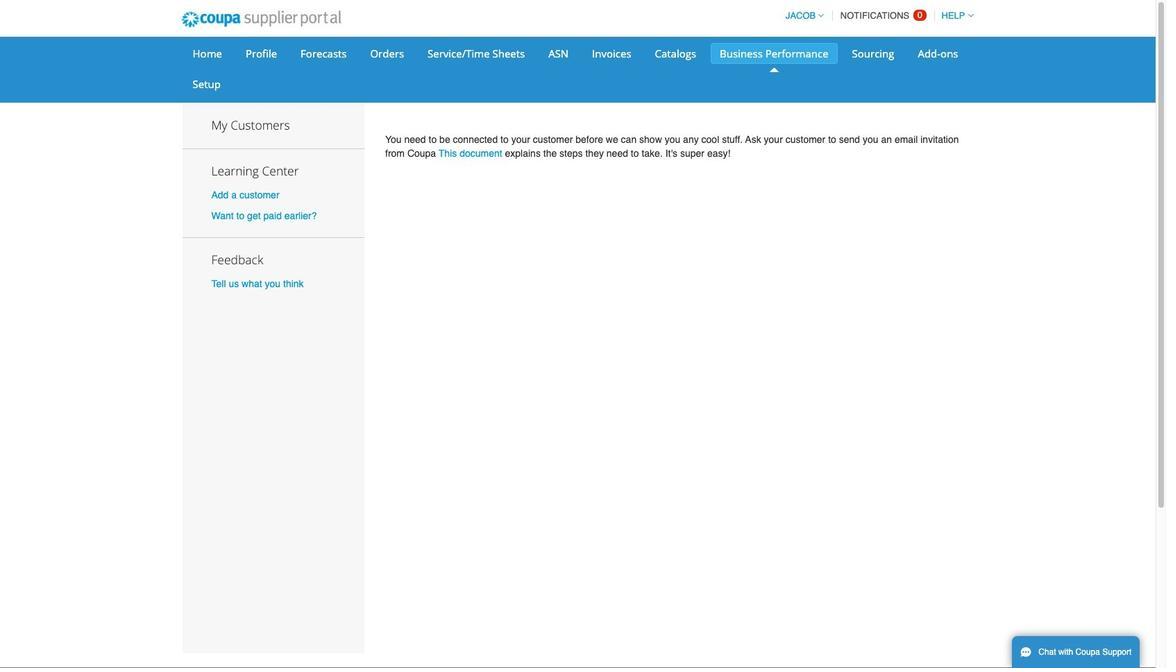 Task type: locate. For each thing, give the bounding box(es) containing it.
navigation
[[780, 2, 974, 29]]



Task type: vqa. For each thing, say whether or not it's contained in the screenshot.
Navigation
yes



Task type: describe. For each thing, give the bounding box(es) containing it.
coupa supplier portal image
[[172, 2, 351, 37]]



